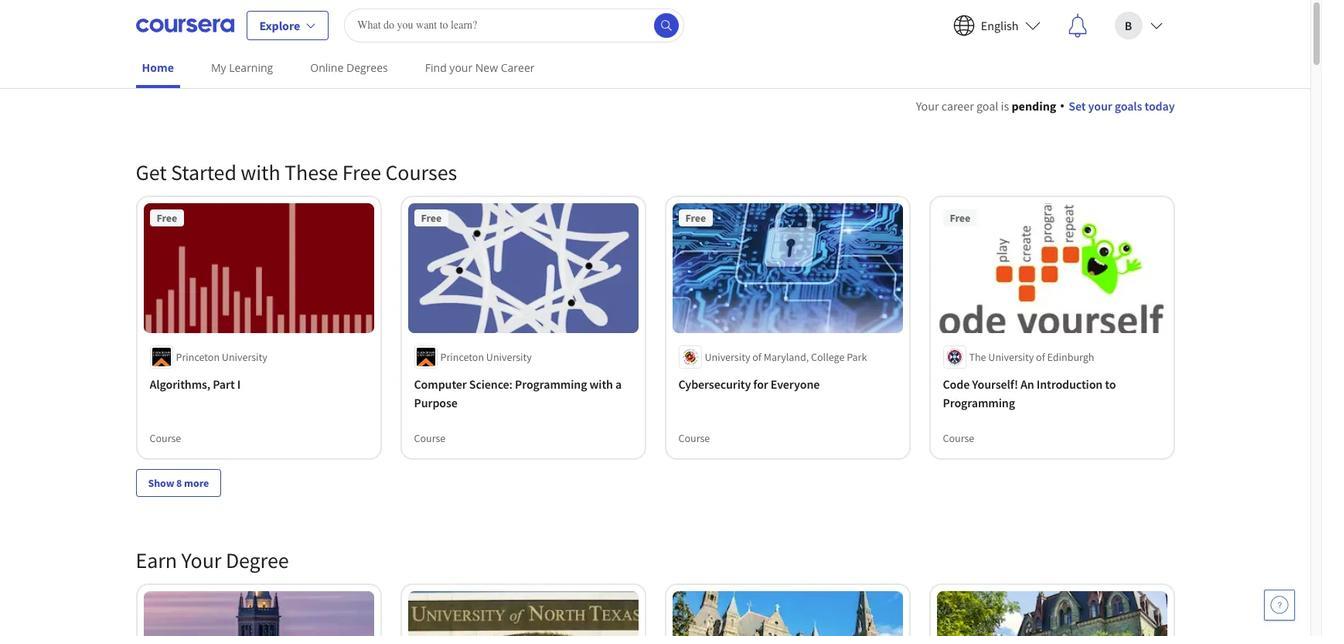 Task type: describe. For each thing, give the bounding box(es) containing it.
find
[[425, 60, 447, 75]]

courses
[[385, 159, 457, 186]]

free for cybersecurity for everyone
[[686, 211, 706, 225]]

university of maryland, college park
[[705, 350, 867, 364]]

your for find
[[450, 60, 473, 75]]

computer science: programming with a purpose link
[[414, 375, 632, 412]]

programming inside code yourself! an introduction to programming
[[943, 395, 1015, 410]]

8
[[176, 476, 182, 490]]

your inside earn your degree collection element
[[181, 546, 221, 574]]

line chart image
[[948, 185, 966, 203]]

coursera image
[[136, 13, 234, 38]]

algorithms, part i link
[[150, 375, 368, 393]]

an
[[1021, 376, 1034, 392]]

career
[[501, 60, 535, 75]]

earn your degree
[[136, 546, 289, 574]]

computer science: programming with a purpose
[[414, 376, 622, 410]]

2 of from the left
[[1036, 350, 1045, 364]]

help center image
[[1271, 596, 1289, 615]]

course for computer science: programming with a purpose
[[414, 431, 446, 445]]

earn your degree collection element
[[126, 522, 1184, 636]]

online degrees link
[[304, 50, 394, 85]]

b button
[[1102, 0, 1175, 50]]

online
[[310, 60, 344, 75]]

b
[[1125, 17, 1132, 33]]

goal
[[977, 98, 999, 114]]

everyone
[[771, 376, 820, 392]]

english
[[981, 17, 1019, 33]]

set
[[1069, 98, 1086, 114]]

get started with these free courses
[[136, 159, 457, 186]]

1 of from the left
[[753, 350, 762, 364]]

university for algorithms,
[[222, 350, 267, 364]]

computer
[[414, 376, 467, 392]]

is
[[1001, 98, 1009, 114]]

find your new career link
[[419, 50, 541, 85]]

3 university from the left
[[705, 350, 751, 364]]

get
[[136, 159, 167, 186]]

code yourself! an introduction to programming link
[[943, 375, 1161, 412]]

set your goals today button
[[1061, 97, 1175, 115]]

main content containing get started with these free courses
[[0, 78, 1311, 636]]

a
[[616, 376, 622, 392]]

my
[[211, 60, 226, 75]]

set your goals today
[[1069, 98, 1175, 114]]

programming inside computer science: programming with a purpose
[[515, 376, 587, 392]]

new
[[475, 60, 498, 75]]

introduction
[[1037, 376, 1103, 392]]

0 horizontal spatial with
[[241, 159, 280, 186]]

What do you want to learn? text field
[[344, 8, 685, 42]]

started
[[171, 159, 237, 186]]

part
[[213, 376, 235, 392]]

princeton for computer
[[440, 350, 484, 364]]

maryland,
[[764, 350, 809, 364]]

today
[[1145, 98, 1175, 114]]

repeat image
[[948, 213, 966, 231]]

get started with these free courses collection element
[[126, 134, 1184, 522]]



Task type: locate. For each thing, give the bounding box(es) containing it.
to
[[1105, 376, 1116, 392]]

princeton
[[176, 350, 220, 364], [440, 350, 484, 364]]

2 princeton from the left
[[440, 350, 484, 364]]

course down code
[[943, 431, 975, 445]]

princeton university up the science:
[[440, 350, 532, 364]]

princeton up algorithms, part i
[[176, 350, 220, 364]]

course up show at the left of the page
[[150, 431, 181, 445]]

university for computer
[[486, 350, 532, 364]]

show 8 more button
[[136, 469, 221, 497]]

university up 'i'
[[222, 350, 267, 364]]

free for code yourself! an introduction to programming
[[950, 211, 971, 225]]

1 vertical spatial programming
[[943, 395, 1015, 410]]

these
[[285, 159, 338, 186]]

1 horizontal spatial your
[[916, 98, 939, 114]]

princeton for algorithms,
[[176, 350, 220, 364]]

learning
[[229, 60, 273, 75]]

0 horizontal spatial your
[[450, 60, 473, 75]]

course down "purpose"
[[414, 431, 446, 445]]

princeton up computer
[[440, 350, 484, 364]]

the
[[969, 350, 987, 364]]

park
[[847, 350, 867, 364]]

edinburgh
[[1048, 350, 1095, 364]]

1 vertical spatial your
[[181, 546, 221, 574]]

your career goal is pending
[[916, 98, 1057, 114]]

free for computer science: programming with a purpose
[[421, 211, 442, 225]]

college
[[811, 350, 845, 364]]

cybersecurity for everyone link
[[679, 375, 897, 393]]

programming down yourself!
[[943, 395, 1015, 410]]

princeton university for part
[[176, 350, 267, 364]]

code
[[943, 376, 970, 392]]

more
[[184, 476, 209, 490]]

0 horizontal spatial your
[[181, 546, 221, 574]]

find your new career
[[425, 60, 535, 75]]

cybersecurity
[[679, 376, 751, 392]]

princeton university up part
[[176, 350, 267, 364]]

university up yourself!
[[989, 350, 1034, 364]]

algorithms, part i
[[150, 376, 241, 392]]

goals
[[1115, 98, 1143, 114]]

4 university from the left
[[989, 350, 1034, 364]]

1 princeton from the left
[[176, 350, 220, 364]]

code yourself! an introduction to programming
[[943, 376, 1116, 410]]

of up for
[[753, 350, 762, 364]]

2 course from the left
[[414, 431, 446, 445]]

pending
[[1012, 98, 1057, 114]]

for
[[754, 376, 769, 392]]

your right set
[[1089, 98, 1113, 114]]

cybersecurity for everyone
[[679, 376, 820, 392]]

online degrees
[[310, 60, 388, 75]]

1 university from the left
[[222, 350, 267, 364]]

show
[[148, 476, 174, 490]]

purpose
[[414, 395, 458, 410]]

with left a on the bottom
[[590, 376, 613, 392]]

i
[[237, 376, 241, 392]]

your
[[916, 98, 939, 114], [181, 546, 221, 574]]

university for code
[[989, 350, 1034, 364]]

1 horizontal spatial programming
[[943, 395, 1015, 410]]

earn
[[136, 546, 177, 574]]

course for cybersecurity for everyone
[[679, 431, 710, 445]]

explore
[[259, 17, 300, 33]]

your for set
[[1089, 98, 1113, 114]]

show 8 more
[[148, 476, 209, 490]]

of
[[753, 350, 762, 364], [1036, 350, 1045, 364]]

0 vertical spatial programming
[[515, 376, 587, 392]]

1 princeton university from the left
[[176, 350, 267, 364]]

home link
[[136, 50, 180, 88]]

course for code yourself! an introduction to programming
[[943, 431, 975, 445]]

1 horizontal spatial princeton university
[[440, 350, 532, 364]]

course for algorithms, part i
[[150, 431, 181, 445]]

with inside computer science: programming with a purpose
[[590, 376, 613, 392]]

your right earn
[[181, 546, 221, 574]]

yourself!
[[972, 376, 1018, 392]]

degrees
[[346, 60, 388, 75]]

programming
[[515, 376, 587, 392], [943, 395, 1015, 410]]

course down cybersecurity at the bottom of the page
[[679, 431, 710, 445]]

my learning link
[[205, 50, 279, 85]]

None search field
[[344, 8, 685, 42]]

algorithms,
[[150, 376, 210, 392]]

university
[[222, 350, 267, 364], [486, 350, 532, 364], [705, 350, 751, 364], [989, 350, 1034, 364]]

1 horizontal spatial of
[[1036, 350, 1045, 364]]

of left edinburgh
[[1036, 350, 1045, 364]]

with
[[241, 159, 280, 186], [590, 376, 613, 392]]

princeton university
[[176, 350, 267, 364], [440, 350, 532, 364]]

your right find
[[450, 60, 473, 75]]

home
[[142, 60, 174, 75]]

career
[[942, 98, 974, 114]]

science:
[[469, 376, 513, 392]]

2 princeton university from the left
[[440, 350, 532, 364]]

2 university from the left
[[486, 350, 532, 364]]

my learning
[[211, 60, 273, 75]]

your
[[450, 60, 473, 75], [1089, 98, 1113, 114]]

0 vertical spatial with
[[241, 159, 280, 186]]

0 vertical spatial your
[[450, 60, 473, 75]]

free
[[342, 159, 381, 186], [157, 211, 177, 225], [421, 211, 442, 225], [686, 211, 706, 225], [950, 211, 971, 225]]

course
[[150, 431, 181, 445], [414, 431, 446, 445], [679, 431, 710, 445], [943, 431, 975, 445]]

0 horizontal spatial programming
[[515, 376, 587, 392]]

degree
[[226, 546, 289, 574]]

university up cybersecurity at the bottom of the page
[[705, 350, 751, 364]]

1 horizontal spatial with
[[590, 376, 613, 392]]

3 course from the left
[[679, 431, 710, 445]]

1 horizontal spatial princeton
[[440, 350, 484, 364]]

the university of edinburgh
[[969, 350, 1095, 364]]

4 course from the left
[[943, 431, 975, 445]]

your left career
[[916, 98, 939, 114]]

programming right the science:
[[515, 376, 587, 392]]

university up the science:
[[486, 350, 532, 364]]

0 horizontal spatial princeton university
[[176, 350, 267, 364]]

0 vertical spatial your
[[916, 98, 939, 114]]

your inside dropdown button
[[1089, 98, 1113, 114]]

1 horizontal spatial your
[[1089, 98, 1113, 114]]

main content
[[0, 78, 1311, 636]]

1 vertical spatial with
[[590, 376, 613, 392]]

explore button
[[246, 10, 329, 40]]

1 vertical spatial your
[[1089, 98, 1113, 114]]

princeton university for science:
[[440, 350, 532, 364]]

with left these
[[241, 159, 280, 186]]

free for algorithms, part i
[[157, 211, 177, 225]]

0 horizontal spatial princeton
[[176, 350, 220, 364]]

1 course from the left
[[150, 431, 181, 445]]

english button
[[941, 0, 1053, 50]]

0 horizontal spatial of
[[753, 350, 762, 364]]



Task type: vqa. For each thing, say whether or not it's contained in the screenshot.
your
yes



